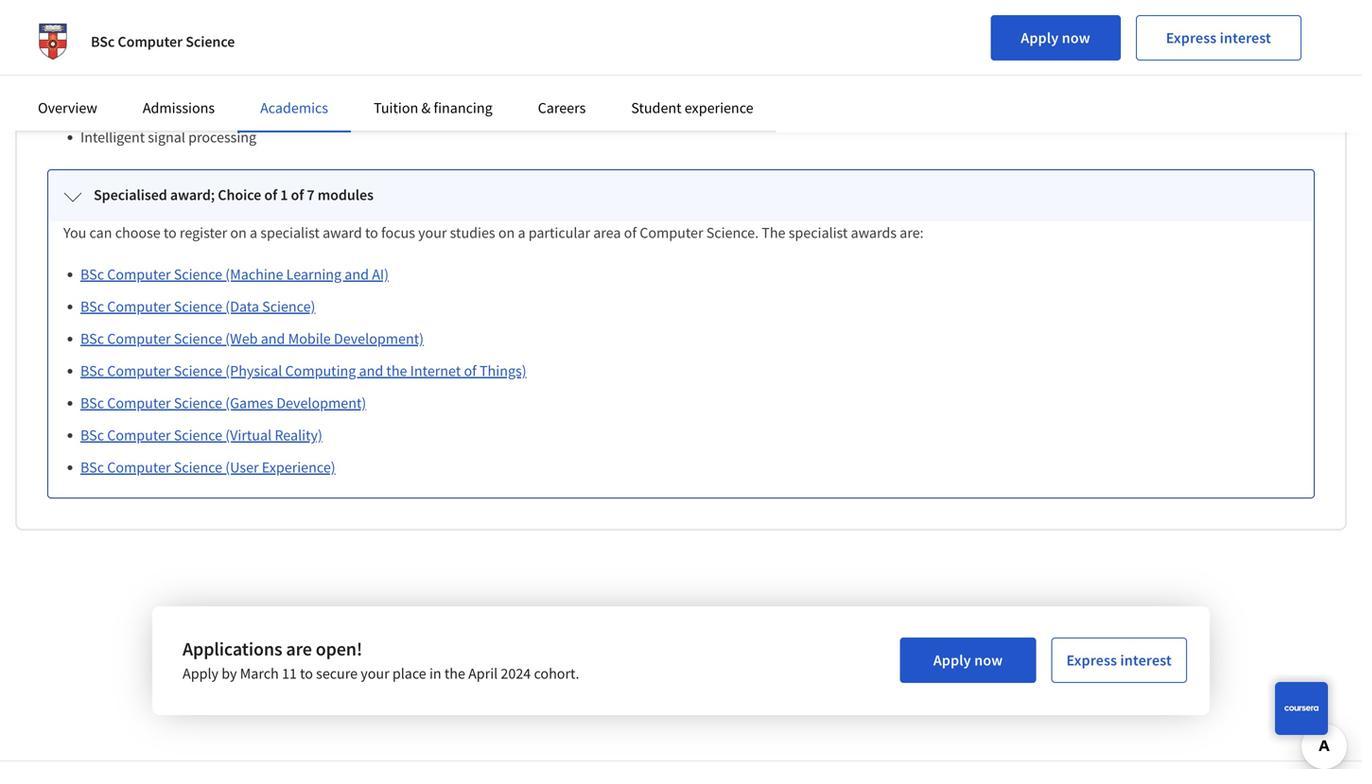 Task type: vqa. For each thing, say whether or not it's contained in the screenshot.
Academics link
yes



Task type: locate. For each thing, give the bounding box(es) containing it.
0 vertical spatial the
[[386, 361, 407, 380]]

science up bsc computer science (games development) link
[[174, 361, 222, 380]]

0 vertical spatial your
[[418, 223, 447, 242]]

1 vertical spatial express interest
[[1067, 651, 1172, 670]]

1 horizontal spatial mobile
[[288, 329, 331, 348]]

a
[[250, 223, 257, 242], [518, 223, 526, 242]]

intelligent
[[80, 128, 145, 147]]

2 horizontal spatial apply
[[1021, 28, 1059, 47]]

to right choose at the left top of the page
[[164, 223, 177, 242]]

science up bsc computer science (virtual reality) link
[[174, 394, 222, 413]]

now for apply by march 11 to secure your place in the april 2024 cohort.
[[975, 651, 1003, 670]]

of left things)
[[464, 361, 477, 380]]

express for bsc computer science
[[1166, 28, 1217, 47]]

development)
[[334, 329, 424, 348], [276, 394, 366, 413]]

the right in
[[445, 664, 465, 683]]

university of london logo image
[[30, 19, 76, 64]]

the
[[762, 223, 786, 242]]

science left (data
[[174, 297, 222, 316]]

on right 'studies'
[[498, 223, 515, 242]]

bsc computer science (web and mobile development)
[[80, 329, 424, 348]]

and right computing
[[359, 361, 383, 380]]

apply now for apply by march 11 to secure your place in the april 2024 cohort.
[[934, 651, 1003, 670]]

1 vertical spatial list
[[71, 263, 1299, 479]]

0 horizontal spatial on
[[230, 223, 247, 242]]

your right focus
[[418, 223, 447, 242]]

express interest for apply by march 11 to secure your place in the april 2024 cohort.
[[1067, 651, 1172, 670]]

1 vertical spatial the
[[445, 664, 465, 683]]

development) down computing
[[276, 394, 366, 413]]

interaction design
[[80, 63, 195, 82]]

in
[[430, 664, 442, 683]]

a down choice
[[250, 223, 257, 242]]

bsc for bsc computer science (data science)
[[80, 297, 104, 316]]

0 vertical spatial interest
[[1220, 28, 1272, 47]]

the
[[386, 361, 407, 380], [445, 664, 465, 683]]

of inside 'list'
[[464, 361, 477, 380]]

1 vertical spatial development)
[[276, 394, 366, 413]]

(web
[[225, 329, 258, 348]]

science
[[186, 32, 235, 51], [174, 265, 222, 284], [174, 297, 222, 316], [174, 329, 222, 348], [174, 361, 222, 380], [174, 394, 222, 413], [174, 426, 222, 445], [174, 458, 222, 477]]

0 vertical spatial and
[[345, 265, 369, 284]]

of right area in the left top of the page
[[624, 223, 637, 242]]

express interest
[[1166, 28, 1272, 47], [1067, 651, 1172, 670]]

processing for intelligent signal processing
[[188, 128, 257, 147]]

0 horizontal spatial apply
[[183, 664, 219, 683]]

the left internet
[[386, 361, 407, 380]]

tuition & financing link
[[374, 98, 493, 117]]

0 horizontal spatial mobile
[[80, 31, 123, 50]]

mobile
[[80, 31, 123, 50], [288, 329, 331, 348]]

to right 11
[[300, 664, 313, 683]]

your left place
[[361, 664, 389, 683]]

0 vertical spatial express
[[1166, 28, 1217, 47]]

now
[[1062, 28, 1091, 47], [975, 651, 1003, 670]]

a left particular
[[518, 223, 526, 242]]

0 vertical spatial list
[[71, 0, 1299, 149]]

bsc computer science (machine learning and ai) link
[[80, 265, 389, 284]]

overview
[[38, 98, 97, 117]]

1 vertical spatial apply now button
[[900, 638, 1036, 683]]

0 vertical spatial mobile
[[80, 31, 123, 50]]

internet
[[410, 361, 461, 380]]

specialist
[[260, 223, 320, 242], [789, 223, 848, 242]]

science)
[[262, 297, 315, 316]]

bsc for bsc computer science (physical computing and the internet of things)
[[80, 361, 104, 380]]

0 vertical spatial express interest button
[[1136, 15, 1302, 61]]

specialised award; choice of 1 of 7 modules button
[[48, 170, 1314, 221]]

careers link
[[538, 98, 586, 117]]

interest
[[1220, 28, 1272, 47], [1121, 651, 1172, 670]]

financing
[[434, 98, 493, 117]]

1 vertical spatial processing
[[188, 128, 257, 147]]

register
[[180, 223, 227, 242]]

bsc computer science
[[91, 32, 235, 51]]

1 horizontal spatial apply
[[934, 651, 972, 670]]

1 horizontal spatial on
[[498, 223, 515, 242]]

academics link
[[260, 98, 328, 117]]

student experience
[[631, 98, 754, 117]]

2 vertical spatial and
[[359, 361, 383, 380]]

1 list from the top
[[71, 0, 1299, 149]]

mobile up the bsc computer science (physical computing and the internet of things) link
[[288, 329, 331, 348]]

learning
[[286, 265, 342, 284]]

bsc for bsc computer science (web and mobile development)
[[80, 329, 104, 348]]

1 vertical spatial mobile
[[288, 329, 331, 348]]

1 horizontal spatial a
[[518, 223, 526, 242]]

1 horizontal spatial now
[[1062, 28, 1091, 47]]

bsc for bsc computer science
[[91, 32, 115, 51]]

bsc for bsc computer science (virtual reality)
[[80, 426, 104, 445]]

science up bsc computer science (user experience) link
[[174, 426, 222, 445]]

specialist right the
[[789, 223, 848, 242]]

0 vertical spatial apply now button
[[991, 15, 1121, 61]]

1 horizontal spatial to
[[300, 664, 313, 683]]

1 horizontal spatial express
[[1166, 28, 1217, 47]]

signal
[[148, 128, 185, 147]]

processing down design at the left top
[[192, 96, 260, 114]]

1 horizontal spatial interest
[[1220, 28, 1272, 47]]

science for (virtual
[[174, 426, 222, 445]]

and for learning
[[345, 265, 369, 284]]

0 horizontal spatial specialist
[[260, 223, 320, 242]]

science up bsc computer science (data science)
[[174, 265, 222, 284]]

science for (games
[[174, 394, 222, 413]]

list item
[[80, 0, 1299, 20]]

mobile development list item
[[80, 29, 1299, 52]]

1 horizontal spatial your
[[418, 223, 447, 242]]

1 vertical spatial interest
[[1121, 651, 1172, 670]]

0 vertical spatial development)
[[334, 329, 424, 348]]

express
[[1166, 28, 1217, 47], [1067, 651, 1118, 670]]

0 vertical spatial apply now
[[1021, 28, 1091, 47]]

things)
[[480, 361, 527, 380]]

0 horizontal spatial now
[[975, 651, 1003, 670]]

science down bsc computer science (data science) link at the top of the page
[[174, 329, 222, 348]]

intelligent signal processing
[[80, 128, 257, 147]]

bsc computer science (user experience)
[[80, 458, 336, 477]]

processing for natural language processing
[[192, 96, 260, 114]]

1
[[280, 185, 288, 204]]

bsc computer science (user experience) link
[[80, 458, 336, 477]]

0 vertical spatial processing
[[192, 96, 260, 114]]

bsc computer science (web and mobile development) link
[[80, 329, 424, 348]]

(data
[[225, 297, 259, 316]]

2 list from the top
[[71, 263, 1299, 479]]

and
[[345, 265, 369, 284], [261, 329, 285, 348], [359, 361, 383, 380]]

0 horizontal spatial your
[[361, 664, 389, 683]]

language
[[130, 96, 189, 114]]

academics
[[260, 98, 328, 117]]

careers
[[538, 98, 586, 117]]

0 vertical spatial express interest
[[1166, 28, 1272, 47]]

open!
[[316, 637, 362, 661]]

of
[[264, 185, 277, 204], [291, 185, 304, 204], [624, 223, 637, 242], [464, 361, 477, 380]]

science down bsc computer science (virtual reality) link
[[174, 458, 222, 477]]

computer for bsc computer science (user experience)
[[107, 458, 171, 477]]

(games
[[225, 394, 273, 413]]

computer for bsc computer science
[[118, 32, 183, 51]]

0 vertical spatial now
[[1062, 28, 1091, 47]]

mobile up interaction
[[80, 31, 123, 50]]

1 vertical spatial apply now
[[934, 651, 1003, 670]]

1 horizontal spatial apply now
[[1021, 28, 1091, 47]]

(user
[[225, 458, 259, 477]]

1 specialist from the left
[[260, 223, 320, 242]]

0 horizontal spatial the
[[386, 361, 407, 380]]

choice
[[218, 185, 261, 204]]

experience)
[[262, 458, 336, 477]]

1 horizontal spatial specialist
[[789, 223, 848, 242]]

0 horizontal spatial express
[[1067, 651, 1118, 670]]

you can choose to register on a specialist award to focus your studies on a particular area of computer science. the specialist awards are:
[[63, 223, 924, 242]]

1 vertical spatial express
[[1067, 651, 1118, 670]]

11
[[282, 664, 297, 683]]

student
[[631, 98, 682, 117]]

tuition & financing
[[374, 98, 493, 117]]

specialised award; choice of 1 of 7 modules
[[94, 185, 374, 204]]

1 vertical spatial your
[[361, 664, 389, 683]]

to
[[164, 223, 177, 242], [365, 223, 378, 242], [300, 664, 313, 683]]

processing down admissions link
[[188, 128, 257, 147]]

0 horizontal spatial interest
[[1121, 651, 1172, 670]]

bsc computer science (games development)
[[80, 394, 366, 413]]

to left focus
[[365, 223, 378, 242]]

0 horizontal spatial a
[[250, 223, 257, 242]]

overview link
[[38, 98, 97, 117]]

your
[[418, 223, 447, 242], [361, 664, 389, 683]]

and left ai) at the left top of page
[[345, 265, 369, 284]]

computer
[[118, 32, 183, 51], [640, 223, 704, 242], [107, 265, 171, 284], [107, 297, 171, 316], [107, 329, 171, 348], [107, 361, 171, 380], [107, 394, 171, 413], [107, 426, 171, 445], [107, 458, 171, 477]]

&
[[421, 98, 431, 117]]

specialist down 1
[[260, 223, 320, 242]]

1 vertical spatial express interest button
[[1052, 638, 1187, 683]]

apply
[[1021, 28, 1059, 47], [934, 651, 972, 670], [183, 664, 219, 683]]

award
[[323, 223, 362, 242]]

of right 1
[[291, 185, 304, 204]]

development) down ai) at the left top of page
[[334, 329, 424, 348]]

list
[[71, 0, 1299, 149], [71, 263, 1299, 479]]

applications
[[183, 637, 282, 661]]

award;
[[170, 185, 215, 204]]

and right (web
[[261, 329, 285, 348]]

on right register
[[230, 223, 247, 242]]

bsc computer science (physical computing and the internet of things) link
[[80, 361, 527, 380]]

apply now
[[1021, 28, 1091, 47], [934, 651, 1003, 670]]

1 horizontal spatial the
[[445, 664, 465, 683]]

bsc for bsc computer science (games development)
[[80, 394, 104, 413]]

1 a from the left
[[250, 223, 257, 242]]

bsc computer science (games development) link
[[80, 394, 366, 413]]

0 horizontal spatial apply now
[[934, 651, 1003, 670]]

by
[[222, 664, 237, 683]]

science for (web
[[174, 329, 222, 348]]

bsc
[[91, 32, 115, 51], [80, 265, 104, 284], [80, 297, 104, 316], [80, 329, 104, 348], [80, 361, 104, 380], [80, 394, 104, 413], [80, 426, 104, 445], [80, 458, 104, 477]]

1 vertical spatial now
[[975, 651, 1003, 670]]



Task type: describe. For each thing, give the bounding box(es) containing it.
you
[[63, 223, 86, 242]]

are
[[286, 637, 312, 661]]

bsc for bsc computer science (user experience)
[[80, 458, 104, 477]]

student experience link
[[631, 98, 754, 117]]

mobile development
[[80, 31, 211, 50]]

bsc computer science (virtual reality)
[[80, 426, 322, 445]]

0 horizontal spatial to
[[164, 223, 177, 242]]

your inside applications are open! apply by march 11 to secure your place in the april 2024 cohort.
[[361, 664, 389, 683]]

awards
[[851, 223, 897, 242]]

bsc computer science (machine learning and ai)
[[80, 265, 389, 284]]

computer for bsc computer science (data science)
[[107, 297, 171, 316]]

2 a from the left
[[518, 223, 526, 242]]

interest for apply by march 11 to secure your place in the april 2024 cohort.
[[1121, 651, 1172, 670]]

natural language processing
[[80, 96, 260, 114]]

studies
[[450, 223, 495, 242]]

applications are open! apply by march 11 to secure your place in the april 2024 cohort.
[[183, 637, 580, 683]]

(virtual
[[225, 426, 272, 445]]

science.
[[707, 223, 759, 242]]

secure
[[316, 664, 358, 683]]

of left 1
[[264, 185, 277, 204]]

particular
[[529, 223, 590, 242]]

(physical
[[225, 361, 282, 380]]

bsc computer science (virtual reality) link
[[80, 426, 322, 445]]

march
[[240, 664, 279, 683]]

1 vertical spatial and
[[261, 329, 285, 348]]

experience
[[685, 98, 754, 117]]

express interest button for apply by march 11 to secure your place in the april 2024 cohort.
[[1052, 638, 1187, 683]]

bsc computer science (physical computing and the internet of things)
[[80, 361, 527, 380]]

science for (data
[[174, 297, 222, 316]]

express interest for bsc computer science
[[1166, 28, 1272, 47]]

computer for bsc computer science (physical computing and the internet of things)
[[107, 361, 171, 380]]

1 on from the left
[[230, 223, 247, 242]]

are:
[[900, 223, 924, 242]]

and for computing
[[359, 361, 383, 380]]

natural
[[80, 96, 127, 114]]

the inside 'list'
[[386, 361, 407, 380]]

list containing mobile development
[[71, 0, 1299, 149]]

to inside applications are open! apply by march 11 to secure your place in the april 2024 cohort.
[[300, 664, 313, 683]]

specialised
[[94, 185, 167, 204]]

cohort.
[[534, 664, 580, 683]]

the inside applications are open! apply by march 11 to secure your place in the april 2024 cohort.
[[445, 664, 465, 683]]

computer for bsc computer science (virtual reality)
[[107, 426, 171, 445]]

apply now button for apply by march 11 to secure your place in the april 2024 cohort.
[[900, 638, 1036, 683]]

area
[[593, 223, 621, 242]]

apply for apply by march 11 to secure your place in the april 2024 cohort.
[[934, 651, 972, 670]]

can
[[89, 223, 112, 242]]

intelligent signal processing list item
[[80, 126, 1299, 149]]

computer for bsc computer science (machine learning and ai)
[[107, 265, 171, 284]]

list containing bsc computer science (machine learning and ai)
[[71, 263, 1299, 479]]

admissions link
[[143, 98, 215, 117]]

interaction design list item
[[80, 62, 1299, 84]]

bsc for bsc computer science (machine learning and ai)
[[80, 265, 104, 284]]

science for (machine
[[174, 265, 222, 284]]

apply inside applications are open! apply by march 11 to secure your place in the april 2024 cohort.
[[183, 664, 219, 683]]

bsc computer science (data science) link
[[80, 297, 315, 316]]

ai)
[[372, 265, 389, 284]]

express interest button for bsc computer science
[[1136, 15, 1302, 61]]

tuition
[[374, 98, 418, 117]]

science for (physical
[[174, 361, 222, 380]]

april
[[468, 664, 498, 683]]

computer for bsc computer science (web and mobile development)
[[107, 329, 171, 348]]

2 horizontal spatial to
[[365, 223, 378, 242]]

2 on from the left
[[498, 223, 515, 242]]

reality)
[[275, 426, 322, 445]]

express for apply by march 11 to secure your place in the april 2024 cohort.
[[1067, 651, 1118, 670]]

(machine
[[225, 265, 283, 284]]

bsc computer science (data science)
[[80, 297, 315, 316]]

apply now for bsc computer science
[[1021, 28, 1091, 47]]

apply now button for bsc computer science
[[991, 15, 1121, 61]]

interaction
[[80, 63, 150, 82]]

2024
[[501, 664, 531, 683]]

mobile inside mobile development list item
[[80, 31, 123, 50]]

focus
[[381, 223, 415, 242]]

2 specialist from the left
[[789, 223, 848, 242]]

interest for bsc computer science
[[1220, 28, 1272, 47]]

place
[[393, 664, 427, 683]]

admissions
[[143, 98, 215, 117]]

choose
[[115, 223, 161, 242]]

natural language processing list item
[[80, 94, 1299, 116]]

7
[[307, 185, 315, 204]]

development
[[126, 31, 211, 50]]

science up design at the left top
[[186, 32, 235, 51]]

apply for bsc computer science
[[1021, 28, 1059, 47]]

computing
[[285, 361, 356, 380]]

computer for bsc computer science (games development)
[[107, 394, 171, 413]]

design
[[153, 63, 195, 82]]

now for bsc computer science
[[1062, 28, 1091, 47]]

science for (user
[[174, 458, 222, 477]]

modules
[[318, 185, 374, 204]]



